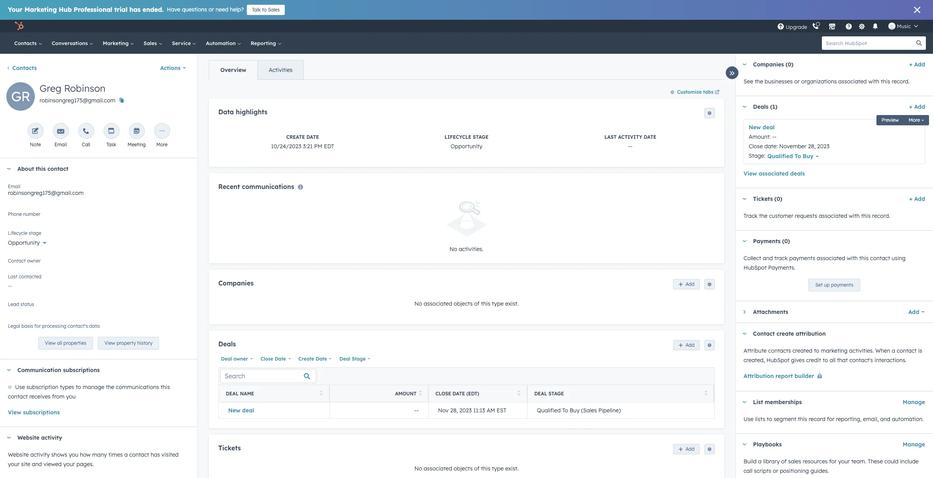 Task type: vqa. For each thing, say whether or not it's contained in the screenshot.
Press to sort. icon for second the press to sort. element from the right
no



Task type: describe. For each thing, give the bounding box(es) containing it.
caret image for about
[[6, 168, 11, 170]]

with for record.
[[849, 213, 860, 220]]

0 vertical spatial for
[[34, 323, 41, 329]]

lifecycle stage
[[8, 230, 41, 236]]

close for close date (edt)
[[436, 391, 452, 397]]

reporting
[[251, 40, 278, 46]]

no inside contact owner no owner
[[8, 261, 16, 268]]

data
[[89, 323, 100, 329]]

nov
[[438, 407, 449, 414]]

new for the left new deal link
[[228, 407, 241, 414]]

trial
[[114, 6, 128, 13]]

subscriptions for communication subscriptions
[[63, 367, 100, 374]]

0 vertical spatial new deal link
[[749, 124, 775, 131]]

segment
[[774, 416, 797, 423]]

times
[[108, 452, 123, 459]]

types
[[60, 384, 74, 391]]

visited
[[162, 452, 179, 459]]

list memberships
[[754, 399, 803, 406]]

view for view all properties
[[45, 341, 56, 346]]

2 horizontal spatial or
[[795, 78, 800, 85]]

+ add button for see the businesses or organizations associated with this record.
[[910, 60, 926, 69]]

with for contact
[[847, 255, 858, 262]]

activities. inside attribute contacts created to marketing activities. when a contact is created, hubspot gives credit to all that contact's interactions.
[[850, 348, 875, 355]]

no activities. alert
[[218, 200, 715, 254]]

of inside build a library of sales resources for your team. these could include call scripts or positioning guides.
[[782, 458, 787, 465]]

businesses
[[765, 78, 793, 85]]

you inside 'website activity shows you how many times a contact has visited your site and viewed your pages.'
[[69, 452, 78, 459]]

contact for contact create attribution
[[754, 331, 775, 338]]

opportunity inside lifecycle stage opportunity
[[451, 143, 483, 150]]

companies for companies (0)
[[754, 61, 785, 68]]

last contacted
[[8, 274, 41, 280]]

view all properties
[[45, 341, 86, 346]]

2 + add button from the top
[[910, 102, 926, 112]]

more inside popup button
[[909, 117, 921, 123]]

ended.
[[143, 6, 164, 13]]

automation
[[206, 40, 237, 46]]

number
[[23, 211, 40, 217]]

tickets (0)
[[754, 196, 783, 203]]

search image
[[917, 40, 923, 46]]

deal name
[[226, 391, 254, 397]]

contacts
[[769, 348, 791, 355]]

1 vertical spatial payments
[[832, 282, 854, 288]]

0 horizontal spatial marketing
[[24, 6, 57, 13]]

owner for contact owner no owner
[[27, 258, 41, 264]]

press to sort. element for date
[[518, 391, 521, 397]]

Last contacted text field
[[8, 279, 190, 291]]

have
[[167, 6, 180, 13]]

lifecycle for lifecycle stage opportunity
[[445, 134, 472, 140]]

about this contact button
[[0, 158, 190, 180]]

preview button
[[877, 115, 905, 126]]

customize
[[678, 89, 702, 95]]

subscriptions for view subscriptions
[[23, 409, 60, 417]]

build a library of sales resources for your team. these could include call scripts or positioning guides.
[[744, 458, 919, 475]]

build
[[744, 458, 757, 465]]

owner for deal owner
[[234, 356, 248, 362]]

add button for companies
[[674, 279, 700, 290]]

website for website activity
[[17, 435, 39, 442]]

view for view associated deals
[[744, 170, 758, 177]]

conversations
[[52, 40, 89, 46]]

hubspot image
[[14, 21, 24, 31]]

2 + from the top
[[910, 103, 913, 110]]

a for times
[[124, 452, 128, 459]]

type for tickets
[[492, 465, 504, 473]]

2 + add from the top
[[910, 103, 926, 110]]

attribute contacts created to marketing activities. when a contact is created, hubspot gives credit to all that contact's interactions.
[[744, 348, 923, 364]]

lists
[[756, 416, 766, 423]]

payments (0)
[[754, 238, 791, 245]]

contact for attribute contacts created to marketing activities. when a contact is created, hubspot gives credit to all that contact's interactions.
[[897, 348, 917, 355]]

deal for the topmost new deal link
[[763, 124, 775, 131]]

0 horizontal spatial all
[[57, 341, 62, 346]]

interactions.
[[875, 357, 907, 364]]

track the customer requests associated with this record.
[[744, 213, 891, 220]]

automation.
[[893, 416, 924, 423]]

and inside collect and track payments associated with this contact using hubspot payments.
[[763, 255, 773, 262]]

contact's inside attribute contacts created to marketing activities. when a contact is created, hubspot gives credit to all that contact's interactions.
[[850, 357, 874, 364]]

1 vertical spatial 28,
[[451, 407, 458, 414]]

Phone number text field
[[8, 210, 190, 226]]

sales link
[[139, 32, 167, 54]]

1 vertical spatial 2023
[[460, 407, 472, 414]]

+ for see the businesses or organizations associated with this record.
[[910, 61, 913, 68]]

website activity shows you how many times a contact has visited your site and viewed your pages.
[[8, 452, 179, 468]]

contact for contact owner no owner
[[8, 258, 26, 264]]

overview button
[[209, 61, 258, 80]]

owner up last contacted
[[17, 261, 33, 268]]

include
[[901, 458, 919, 465]]

0 horizontal spatial record.
[[873, 213, 891, 220]]

activity
[[619, 134, 643, 140]]

objects for tickets
[[454, 465, 473, 473]]

view subscriptions button
[[8, 408, 60, 418]]

activities. inside no activities. alert
[[459, 246, 484, 253]]

deals
[[791, 170, 806, 177]]

call
[[82, 142, 90, 148]]

november
[[780, 143, 807, 150]]

your marketing hub professional trial has ended. have questions or need help?
[[8, 6, 244, 13]]

pages.
[[76, 461, 94, 468]]

to up credit
[[815, 348, 820, 355]]

actions
[[160, 65, 181, 72]]

this inside collect and track payments associated with this contact using hubspot payments.
[[860, 255, 869, 262]]

+ add button for track the customer requests associated with this record.
[[910, 194, 926, 204]]

close date button
[[258, 354, 293, 364]]

add inside popup button
[[909, 309, 920, 316]]

builder
[[795, 373, 815, 380]]

service link
[[167, 32, 201, 54]]

caret image for tickets (0)
[[743, 198, 747, 200]]

create for create date 10/24/2023 3:21 pm edt
[[286, 134, 305, 140]]

(0) for tickets (0)
[[775, 196, 783, 203]]

1 horizontal spatial your
[[63, 461, 75, 468]]

view property history link
[[98, 337, 159, 350]]

for for use
[[828, 416, 835, 423]]

deal stage button
[[337, 354, 372, 364]]

site
[[21, 461, 30, 468]]

0 vertical spatial has
[[130, 6, 141, 13]]

no associated objects of this type exist. for companies
[[415, 300, 519, 307]]

(1)
[[771, 103, 778, 110]]

playbooks button
[[736, 434, 900, 456]]

exist. for tickets
[[506, 465, 519, 473]]

create date button
[[296, 354, 334, 364]]

to inside button
[[262, 7, 267, 13]]

attachments
[[754, 309, 789, 316]]

create date
[[299, 356, 327, 362]]

1 vertical spatial marketing
[[103, 40, 130, 46]]

lifecycle stage opportunity
[[445, 134, 489, 150]]

to for qualified to buy (sales pipeline)
[[563, 407, 568, 414]]

contact inside collect and track payments associated with this contact using hubspot payments.
[[871, 255, 891, 262]]

email for email robinsongreg175@gmail.com
[[8, 184, 20, 190]]

legal basis for processing contact's data
[[8, 323, 100, 329]]

notifications image
[[872, 23, 879, 30]]

properties
[[63, 341, 86, 346]]

use subscription types to manage the communications this contact receives from you
[[8, 384, 170, 401]]

automation link
[[201, 32, 246, 54]]

contact inside dropdown button
[[47, 165, 68, 173]]

sales inside 'link'
[[144, 40, 159, 46]]

close image
[[915, 7, 921, 13]]

highlights
[[236, 108, 268, 116]]

add button
[[904, 304, 926, 320]]

press to sort. element for name
[[320, 391, 323, 397]]

upgrade
[[786, 24, 808, 30]]

caret image for contact
[[743, 333, 747, 335]]

website activity button
[[0, 428, 190, 449]]

last for last contacted
[[8, 274, 17, 280]]

status
[[20, 302, 34, 308]]

11:13
[[474, 407, 485, 414]]

qualified for qualified to buy
[[768, 153, 794, 160]]

the for track
[[760, 213, 768, 220]]

opportunity inside popup button
[[8, 239, 40, 247]]

use for subscription
[[15, 384, 25, 391]]

talk to sales
[[252, 7, 280, 13]]

is
[[919, 348, 923, 355]]

0 vertical spatial robinsongreg175@gmail.com
[[40, 97, 115, 104]]

this inside dropdown button
[[36, 165, 46, 173]]

+ add for see the businesses or organizations associated with this record.
[[910, 61, 926, 68]]

hubspot inside attribute contacts created to marketing activities. when a contact is created, hubspot gives credit to all that contact's interactions.
[[767, 357, 790, 364]]

1 vertical spatial contacts link
[[6, 65, 37, 72]]

0 vertical spatial communications
[[242, 183, 294, 191]]

Search HubSpot search field
[[823, 36, 919, 50]]

last for last activity date --
[[605, 134, 617, 140]]

caret image for deals
[[743, 106, 747, 108]]

deals (1) button
[[736, 96, 907, 118]]

1 vertical spatial contacts
[[12, 65, 37, 72]]

close for close date
[[261, 356, 273, 362]]

deals for deals
[[218, 340, 236, 348]]

email,
[[864, 416, 879, 423]]

music
[[898, 23, 912, 29]]

to right credit
[[823, 357, 829, 364]]

of for companies
[[475, 300, 480, 307]]

3:21
[[303, 143, 313, 150]]

attribute
[[744, 348, 767, 355]]

recent
[[218, 183, 240, 191]]

task image
[[108, 128, 115, 135]]

shows
[[51, 452, 67, 459]]

or inside build a library of sales resources for your team. these could include call scripts or positioning guides.
[[773, 468, 779, 475]]

hub
[[59, 6, 72, 13]]

Search search field
[[220, 369, 317, 384]]

close inside amount: -- close date: november 28, 2023
[[749, 143, 763, 150]]

upgrade image
[[778, 23, 785, 30]]

1 vertical spatial and
[[881, 416, 891, 423]]

deals (1)
[[754, 103, 778, 110]]

caret image for attachments
[[744, 310, 746, 315]]

that
[[838, 357, 848, 364]]

no inside alert
[[450, 246, 458, 253]]

lead
[[8, 302, 19, 308]]

caret image for communication subscriptions
[[6, 370, 11, 372]]

activities button
[[258, 61, 304, 80]]

date for close date (edt)
[[453, 391, 465, 397]]

pipeline)
[[599, 407, 621, 414]]

create date 10/24/2023 3:21 pm edt
[[271, 134, 334, 150]]

edt
[[324, 143, 334, 150]]

0 vertical spatial record.
[[892, 78, 910, 85]]

0 vertical spatial contacts link
[[9, 32, 47, 54]]

1 vertical spatial deal stage
[[535, 391, 564, 397]]

a inside build a library of sales resources for your team. these could include call scripts or positioning guides.
[[759, 458, 762, 465]]



Task type: locate. For each thing, give the bounding box(es) containing it.
date for create date 10/24/2023 3:21 pm edt
[[307, 134, 319, 140]]

use
[[15, 384, 25, 391], [744, 416, 754, 423]]

1 vertical spatial subscriptions
[[23, 409, 60, 417]]

2023 inside amount: -- close date: november 28, 2023
[[818, 143, 830, 150]]

email image
[[57, 128, 64, 135]]

view for view subscriptions
[[8, 409, 21, 417]]

last left contacted
[[8, 274, 17, 280]]

1 horizontal spatial new
[[749, 124, 761, 131]]

contact inside contact create attribution "dropdown button"
[[754, 331, 775, 338]]

navigation containing overview
[[209, 60, 304, 80]]

use left lists
[[744, 416, 754, 423]]

caret image inside deals (1) dropdown button
[[743, 106, 747, 108]]

2 press to sort. image from the left
[[419, 391, 422, 396]]

2 vertical spatial stage
[[549, 391, 564, 397]]

0 horizontal spatial deal
[[242, 407, 254, 414]]

stage inside lifecycle stage opportunity
[[473, 134, 489, 140]]

view up website activity
[[8, 409, 21, 417]]

manage link up automation.
[[903, 398, 926, 407]]

sales right talk
[[268, 7, 280, 13]]

activity up shows on the bottom left of page
[[41, 435, 62, 442]]

new deal link down the name
[[228, 407, 320, 414]]

view down stage:
[[744, 170, 758, 177]]

marketplaces image
[[829, 23, 836, 30]]

email for email
[[55, 142, 67, 148]]

and inside 'website activity shows you how many times a contact has visited your site and viewed your pages.'
[[32, 461, 42, 468]]

the
[[755, 78, 764, 85], [760, 213, 768, 220], [106, 384, 114, 391]]

1 vertical spatial robinsongreg175@gmail.com
[[8, 190, 84, 197]]

no activities.
[[450, 246, 484, 253]]

2 vertical spatial the
[[106, 384, 114, 391]]

0 vertical spatial more
[[909, 117, 921, 123]]

0 vertical spatial new
[[749, 124, 761, 131]]

deal for the left new deal link
[[242, 407, 254, 414]]

buy down november
[[803, 153, 814, 160]]

preview
[[882, 117, 899, 123]]

marketing link
[[98, 32, 139, 54]]

caret image inside about this contact dropdown button
[[6, 168, 11, 170]]

+ add
[[910, 61, 926, 68], [910, 103, 926, 110], [910, 196, 926, 203]]

caret image inside tickets (0) dropdown button
[[743, 198, 747, 200]]

contact up email robinsongreg175@gmail.com
[[47, 165, 68, 173]]

(0) up customer
[[775, 196, 783, 203]]

2 no associated objects of this type exist. from the top
[[415, 465, 519, 473]]

subscriptions inside button
[[23, 409, 60, 417]]

add button for tickets
[[674, 444, 700, 455]]

new for the topmost new deal link
[[749, 124, 761, 131]]

all
[[57, 341, 62, 346], [830, 357, 836, 364]]

caret image for website
[[6, 437, 11, 439]]

buy for qualified to buy
[[803, 153, 814, 160]]

exist.
[[506, 300, 519, 307], [506, 465, 519, 473]]

(0) inside payments (0) dropdown button
[[783, 238, 791, 245]]

create inside create date 10/24/2023 3:21 pm edt
[[286, 134, 305, 140]]

create
[[777, 331, 795, 338]]

caret image inside attachments dropdown button
[[744, 310, 746, 315]]

and left track
[[763, 255, 773, 262]]

caret image inside contact create attribution "dropdown button"
[[743, 333, 747, 335]]

use lists to segment this record for reporting, email, and automation.
[[744, 416, 924, 423]]

deals inside deals (1) dropdown button
[[754, 103, 769, 110]]

contact's left data
[[68, 323, 88, 329]]

2 press to sort. element from the left
[[419, 391, 422, 397]]

payments inside collect and track payments associated with this contact using hubspot payments.
[[790, 255, 816, 262]]

robinsongreg175@gmail.com
[[40, 97, 115, 104], [8, 190, 84, 197]]

and
[[763, 255, 773, 262], [881, 416, 891, 423], [32, 461, 42, 468]]

or down library
[[773, 468, 779, 475]]

subscriptions down receives at the left
[[23, 409, 60, 417]]

2 manage from the top
[[903, 441, 926, 448]]

1 horizontal spatial deal stage
[[535, 391, 564, 397]]

owner up contacted
[[27, 258, 41, 264]]

manage for use lists to segment this record for reporting, email, and automation.
[[903, 399, 926, 406]]

date up search search box
[[275, 356, 286, 362]]

companies (0) button
[[736, 54, 907, 75]]

press to sort. image for deal name
[[320, 391, 323, 396]]

a for when
[[892, 348, 896, 355]]

0 vertical spatial and
[[763, 255, 773, 262]]

new deal down the deal name
[[228, 407, 254, 414]]

1 add button from the top
[[674, 279, 700, 290]]

3 press to sort. element from the left
[[518, 391, 521, 397]]

using
[[892, 255, 906, 262]]

questions
[[182, 6, 207, 13]]

1 vertical spatial use
[[744, 416, 754, 423]]

call image
[[83, 128, 90, 135]]

close inside popup button
[[261, 356, 273, 362]]

press to sort. image
[[320, 391, 323, 396], [419, 391, 422, 396]]

buy for qualified to buy (sales pipeline)
[[570, 407, 580, 414]]

manage link for use lists to segment this record for reporting, email, and automation.
[[903, 398, 926, 407]]

with up payments (0) dropdown button
[[849, 213, 860, 220]]

0 vertical spatial qualified
[[768, 153, 794, 160]]

contact inside 'website activity shows you how many times a contact has visited your site and viewed your pages.'
[[129, 452, 149, 459]]

overview
[[220, 66, 246, 74]]

date right activity
[[644, 134, 657, 140]]

press to sort. image right the amount
[[419, 391, 422, 396]]

create
[[286, 134, 305, 140], [299, 356, 314, 362]]

0 vertical spatial contacts
[[14, 40, 38, 46]]

payments right track
[[790, 255, 816, 262]]

email down email icon
[[55, 142, 67, 148]]

0 horizontal spatial sales
[[144, 40, 159, 46]]

your left team.
[[839, 458, 850, 465]]

(0) inside tickets (0) dropdown button
[[775, 196, 783, 203]]

processing
[[42, 323, 66, 329]]

objects for companies
[[454, 300, 473, 307]]

sales inside button
[[268, 7, 280, 13]]

1 vertical spatial buy
[[570, 407, 580, 414]]

0 horizontal spatial opportunity
[[8, 239, 40, 247]]

manage up include
[[903, 441, 926, 448]]

2 add button from the top
[[674, 340, 700, 351]]

1 horizontal spatial deal
[[763, 124, 775, 131]]

new deal link up amount:
[[749, 124, 775, 131]]

0 vertical spatial opportunity
[[451, 143, 483, 150]]

1 vertical spatial sales
[[144, 40, 159, 46]]

1 vertical spatial activities.
[[850, 348, 875, 355]]

no owner button
[[8, 257, 190, 270]]

all down marketing
[[830, 357, 836, 364]]

0 horizontal spatial contact
[[8, 258, 26, 264]]

1 vertical spatial exist.
[[506, 465, 519, 473]]

lifecycle for lifecycle stage
[[8, 230, 27, 236]]

new deal up amount:
[[749, 124, 775, 131]]

view down "legal basis for processing contact's data"
[[45, 341, 56, 346]]

last left activity
[[605, 134, 617, 140]]

greg robinson image
[[889, 23, 896, 30]]

buy left (sales
[[570, 407, 580, 414]]

subscription
[[26, 384, 58, 391]]

1 horizontal spatial 2023
[[818, 143, 830, 150]]

1 horizontal spatial new deal link
[[749, 124, 775, 131]]

0 horizontal spatial press to sort. image
[[320, 391, 323, 396]]

and right site
[[32, 461, 42, 468]]

0 horizontal spatial use
[[15, 384, 25, 391]]

caret image left about
[[6, 168, 11, 170]]

1 horizontal spatial to
[[795, 153, 802, 160]]

positioning
[[780, 468, 809, 475]]

caret image for payments
[[743, 240, 747, 242]]

deals up "deal owner"
[[218, 340, 236, 348]]

menu
[[777, 20, 924, 32]]

(0) up businesses
[[786, 61, 794, 68]]

0 horizontal spatial deal stage
[[340, 356, 366, 362]]

1 manage from the top
[[903, 399, 926, 406]]

(0) up track
[[783, 238, 791, 245]]

about this contact
[[17, 165, 68, 173]]

for for build
[[830, 458, 837, 465]]

buy
[[803, 153, 814, 160], [570, 407, 580, 414]]

more right preview
[[909, 117, 921, 123]]

to inside popup button
[[795, 153, 802, 160]]

a right the times
[[124, 452, 128, 459]]

press to sort. image for close date (edt)
[[518, 391, 521, 396]]

the for see
[[755, 78, 764, 85]]

last inside the "last activity date --"
[[605, 134, 617, 140]]

more down more image
[[156, 142, 168, 148]]

data
[[218, 108, 234, 116]]

0 vertical spatial contact's
[[68, 323, 88, 329]]

objects
[[454, 300, 473, 307], [454, 465, 473, 473]]

0 horizontal spatial payments
[[790, 255, 816, 262]]

view left property
[[105, 341, 115, 346]]

name
[[240, 391, 254, 397]]

a
[[892, 348, 896, 355], [124, 452, 128, 459], [759, 458, 762, 465]]

1 objects from the top
[[454, 300, 473, 307]]

more image
[[159, 128, 166, 135]]

3 + from the top
[[910, 196, 913, 203]]

navigation
[[209, 60, 304, 80]]

1 horizontal spatial or
[[773, 468, 779, 475]]

date inside the close date popup button
[[275, 356, 286, 362]]

reporting,
[[837, 416, 862, 423]]

0 horizontal spatial email
[[8, 184, 20, 190]]

(0) for companies (0)
[[786, 61, 794, 68]]

1 horizontal spatial has
[[151, 452, 160, 459]]

new up amount:
[[749, 124, 761, 131]]

this inside use subscription types to manage the communications this contact receives from you
[[161, 384, 170, 391]]

playbooks
[[754, 441, 782, 448]]

0 horizontal spatial tickets
[[218, 444, 241, 452]]

1 vertical spatial more
[[156, 142, 168, 148]]

0 vertical spatial stage
[[473, 134, 489, 140]]

close date
[[261, 356, 286, 362]]

qualified inside popup button
[[768, 153, 794, 160]]

a up interactions.
[[892, 348, 896, 355]]

your left site
[[8, 461, 20, 468]]

for right basis
[[34, 323, 41, 329]]

date left the (edt)
[[453, 391, 465, 397]]

activity for website activity shows you how many times a contact has visited your site and viewed your pages.
[[30, 452, 50, 459]]

companies for companies
[[218, 279, 254, 287]]

2 vertical spatial and
[[32, 461, 42, 468]]

sales left service
[[144, 40, 159, 46]]

marketing left "hub"
[[24, 6, 57, 13]]

caret image left website activity
[[6, 437, 11, 439]]

website for website activity shows you how many times a contact has visited your site and viewed your pages.
[[8, 452, 29, 459]]

caret image left deals (1)
[[743, 106, 747, 108]]

marketing
[[822, 348, 848, 355]]

contact inside use subscription types to manage the communications this contact receives from you
[[8, 394, 28, 401]]

1 vertical spatial lifecycle
[[8, 230, 27, 236]]

type
[[492, 300, 504, 307], [492, 465, 504, 473]]

1 vertical spatial companies
[[218, 279, 254, 287]]

the inside use subscription types to manage the communications this contact receives from you
[[106, 384, 114, 391]]

1 vertical spatial deal
[[242, 407, 254, 414]]

4 press to sort. element from the left
[[705, 391, 708, 397]]

0 vertical spatial + add
[[910, 61, 926, 68]]

new deal for the left new deal link
[[228, 407, 254, 414]]

subscriptions up manage
[[63, 367, 100, 374]]

0 vertical spatial hubspot
[[744, 264, 767, 272]]

1 vertical spatial stage
[[352, 356, 366, 362]]

1 no associated objects of this type exist. from the top
[[415, 300, 519, 307]]

all left properties
[[57, 341, 62, 346]]

attribution report builder
[[744, 373, 815, 380]]

0 vertical spatial new deal
[[749, 124, 775, 131]]

all inside attribute contacts created to marketing activities. when a contact is created, hubspot gives credit to all that contact's interactions.
[[830, 357, 836, 364]]

marketing down the trial
[[103, 40, 130, 46]]

has
[[130, 6, 141, 13], [151, 452, 160, 459]]

1 horizontal spatial payments
[[832, 282, 854, 288]]

caret image
[[743, 198, 747, 200], [744, 310, 746, 315], [6, 370, 11, 372], [743, 402, 747, 404]]

1 vertical spatial manage
[[903, 441, 926, 448]]

tabs
[[704, 89, 714, 95]]

2 vertical spatial with
[[847, 255, 858, 262]]

list
[[754, 399, 764, 406]]

3 + add button from the top
[[910, 194, 926, 204]]

or right businesses
[[795, 78, 800, 85]]

property
[[117, 341, 136, 346]]

has inside 'website activity shows you how many times a contact has visited your site and viewed your pages.'
[[151, 452, 160, 459]]

2023
[[818, 143, 830, 150], [460, 407, 472, 414]]

hubspot inside collect and track payments associated with this contact using hubspot payments.
[[744, 264, 767, 272]]

1 vertical spatial has
[[151, 452, 160, 459]]

report
[[776, 373, 793, 380]]

1 horizontal spatial buy
[[803, 153, 814, 160]]

+ add button
[[910, 60, 926, 69], [910, 102, 926, 112], [910, 194, 926, 204]]

+ for track the customer requests associated with this record.
[[910, 196, 913, 203]]

close up stage:
[[749, 143, 763, 150]]

associated inside collect and track payments associated with this contact using hubspot payments.
[[817, 255, 846, 262]]

tickets for tickets
[[218, 444, 241, 452]]

caret image left list
[[743, 402, 747, 404]]

to inside use subscription types to manage the communications this contact receives from you
[[76, 384, 81, 391]]

0 vertical spatial + add button
[[910, 60, 926, 69]]

28, right november
[[809, 143, 816, 150]]

0 vertical spatial 28,
[[809, 143, 816, 150]]

associated
[[839, 78, 867, 85], [759, 170, 789, 177], [819, 213, 848, 220], [817, 255, 846, 262], [424, 300, 452, 307], [424, 465, 452, 473]]

website down view subscriptions button
[[17, 435, 39, 442]]

exist. for companies
[[506, 300, 519, 307]]

to for qualified to buy
[[795, 153, 802, 160]]

0 vertical spatial to
[[795, 153, 802, 160]]

actions button
[[155, 60, 191, 76]]

calling icon image
[[813, 23, 820, 30]]

add button for deals
[[674, 340, 700, 351]]

1 manage link from the top
[[903, 398, 926, 407]]

1 vertical spatial the
[[760, 213, 768, 220]]

lifecycle inside lifecycle stage opportunity
[[445, 134, 472, 140]]

use left subscription
[[15, 384, 25, 391]]

for right "record"
[[828, 416, 835, 423]]

date inside create date popup button
[[316, 356, 327, 362]]

0 vertical spatial companies
[[754, 61, 785, 68]]

0 horizontal spatial last
[[8, 274, 17, 280]]

no associated objects of this type exist. for tickets
[[415, 465, 519, 473]]

contact inside attribute contacts created to marketing activities. when a contact is created, hubspot gives credit to all that contact's interactions.
[[897, 348, 917, 355]]

email inside email robinsongreg175@gmail.com
[[8, 184, 20, 190]]

1 horizontal spatial 28,
[[809, 143, 816, 150]]

deal
[[763, 124, 775, 131], [242, 407, 254, 414]]

caret image up the build
[[743, 444, 747, 446]]

and right 'email,'
[[881, 416, 891, 423]]

hubspot down collect
[[744, 264, 767, 272]]

close date (edt)
[[436, 391, 480, 397]]

0 vertical spatial all
[[57, 341, 62, 346]]

settings image
[[859, 23, 866, 30]]

manage link for build a library of sales resources for your team. these could include call scripts or positioning guides.
[[903, 440, 926, 450]]

deal down the name
[[242, 407, 254, 414]]

caret image up attribute
[[743, 333, 747, 335]]

the right see
[[755, 78, 764, 85]]

deals left (1)
[[754, 103, 769, 110]]

0 vertical spatial with
[[869, 78, 880, 85]]

you inside use subscription types to manage the communications this contact receives from you
[[66, 394, 76, 401]]

caret image
[[743, 64, 747, 66], [743, 106, 747, 108], [6, 168, 11, 170], [743, 240, 747, 242], [743, 333, 747, 335], [6, 437, 11, 439], [743, 444, 747, 446]]

date inside the "last activity date --"
[[644, 134, 657, 140]]

manage up automation.
[[903, 399, 926, 406]]

of for tickets
[[475, 465, 480, 473]]

contact left using
[[871, 255, 891, 262]]

for right resources on the bottom right
[[830, 458, 837, 465]]

1 vertical spatial email
[[8, 184, 20, 190]]

record
[[809, 416, 826, 423]]

date up 3:21
[[307, 134, 319, 140]]

qualified for qualified to buy (sales pipeline)
[[537, 407, 561, 414]]

press to sort. image
[[518, 391, 521, 396], [705, 391, 708, 396]]

use inside use subscription types to manage the communications this contact receives from you
[[15, 384, 25, 391]]

1 + from the top
[[910, 61, 913, 68]]

activities.
[[459, 246, 484, 253], [850, 348, 875, 355]]

new deal link
[[749, 124, 775, 131], [228, 407, 320, 414]]

qualified
[[768, 153, 794, 160], [537, 407, 561, 414]]

close up search search box
[[261, 356, 273, 362]]

note image
[[32, 128, 39, 135]]

0 vertical spatial deals
[[754, 103, 769, 110]]

date
[[307, 134, 319, 140], [644, 134, 657, 140], [275, 356, 286, 362], [316, 356, 327, 362], [453, 391, 465, 397]]

2 vertical spatial (0)
[[783, 238, 791, 245]]

your inside build a library of sales resources for your team. these could include call scripts or positioning guides.
[[839, 458, 850, 465]]

1 horizontal spatial contact's
[[850, 357, 874, 364]]

contacts link
[[9, 32, 47, 54], [6, 65, 37, 72]]

a inside attribute contacts created to marketing activities. when a contact is created, hubspot gives credit to all that contact's interactions.
[[892, 348, 896, 355]]

owner inside popup button
[[234, 356, 248, 362]]

has right the trial
[[130, 6, 141, 13]]

0 horizontal spatial your
[[8, 461, 20, 468]]

deal owner
[[221, 356, 248, 362]]

view all properties link
[[38, 337, 93, 350]]

1 horizontal spatial more
[[909, 117, 921, 123]]

press to sort. element for stage
[[705, 391, 708, 397]]

press to sort. image for amount
[[419, 391, 422, 396]]

the right manage
[[106, 384, 114, 391]]

3 add button from the top
[[674, 444, 700, 455]]

view subscriptions
[[8, 409, 60, 417]]

0 horizontal spatial new deal link
[[228, 407, 320, 414]]

record.
[[892, 78, 910, 85], [873, 213, 891, 220]]

create inside create date popup button
[[299, 356, 314, 362]]

date for close date
[[275, 356, 286, 362]]

robinson
[[64, 82, 106, 94]]

1 horizontal spatial press to sort. image
[[419, 391, 422, 396]]

stage inside popup button
[[352, 356, 366, 362]]

1 horizontal spatial opportunity
[[451, 143, 483, 150]]

+ add for track the customer requests associated with this record.
[[910, 196, 926, 203]]

meeting image
[[133, 128, 140, 135]]

contact up attribute
[[754, 331, 775, 338]]

0 vertical spatial tickets
[[754, 196, 773, 203]]

with inside collect and track payments associated with this contact using hubspot payments.
[[847, 255, 858, 262]]

call
[[744, 468, 753, 475]]

caret image inside payments (0) dropdown button
[[743, 240, 747, 242]]

deal stage inside popup button
[[340, 356, 366, 362]]

0 vertical spatial you
[[66, 394, 76, 401]]

stage
[[29, 230, 41, 236]]

manage for build a library of sales resources for your team. these could include call scripts or positioning guides.
[[903, 441, 926, 448]]

2 type from the top
[[492, 465, 504, 473]]

0 vertical spatial manage link
[[903, 398, 926, 407]]

attachments button
[[736, 302, 901, 323]]

1 press to sort. image from the left
[[518, 391, 521, 396]]

tickets for tickets (0)
[[754, 196, 773, 203]]

date for create date
[[316, 356, 327, 362]]

activity for website activity
[[41, 435, 62, 442]]

robinsongreg175@gmail.com down 'greg robinson'
[[40, 97, 115, 104]]

date left deal stage popup button
[[316, 356, 327, 362]]

28, inside amount: -- close date: november 28, 2023
[[809, 143, 816, 150]]

to left (sales
[[563, 407, 568, 414]]

0 vertical spatial no associated objects of this type exist.
[[415, 300, 519, 307]]

0 vertical spatial deal
[[763, 124, 775, 131]]

caret image inside the playbooks dropdown button
[[743, 444, 747, 446]]

subscriptions inside dropdown button
[[63, 367, 100, 374]]

customize tabs
[[678, 89, 714, 95]]

1 vertical spatial + add
[[910, 103, 926, 110]]

your
[[8, 6, 22, 13]]

2 objects from the top
[[454, 465, 473, 473]]

2 press to sort. image from the left
[[705, 391, 708, 396]]

10/24/2023
[[271, 143, 302, 150]]

1 press to sort. element from the left
[[320, 391, 323, 397]]

0 vertical spatial (0)
[[786, 61, 794, 68]]

create right the close date popup button
[[299, 356, 314, 362]]

buy inside popup button
[[803, 153, 814, 160]]

view
[[744, 170, 758, 177], [45, 341, 56, 346], [105, 341, 115, 346], [8, 409, 21, 417]]

(0) inside companies (0) dropdown button
[[786, 61, 794, 68]]

group
[[877, 115, 930, 126]]

new deal for the topmost new deal link
[[749, 124, 775, 131]]

1 horizontal spatial use
[[744, 416, 754, 423]]

or inside 'your marketing hub professional trial has ended. have questions or need help?'
[[209, 6, 214, 13]]

website inside dropdown button
[[17, 435, 39, 442]]

1 horizontal spatial press to sort. image
[[705, 391, 708, 396]]

a inside 'website activity shows you how many times a contact has visited your site and viewed your pages.'
[[124, 452, 128, 459]]

team.
[[852, 458, 867, 465]]

credit
[[807, 357, 822, 364]]

1 vertical spatial record.
[[873, 213, 891, 220]]

1 horizontal spatial stage
[[473, 134, 489, 140]]

memberships
[[765, 399, 803, 406]]

press to sort. image for deal stage
[[705, 391, 708, 396]]

0 horizontal spatial buy
[[570, 407, 580, 414]]

to
[[795, 153, 802, 160], [563, 407, 568, 414]]

add
[[915, 61, 926, 68], [915, 103, 926, 110], [915, 196, 926, 203], [686, 281, 695, 287], [909, 309, 920, 316], [686, 342, 695, 348], [686, 446, 695, 452]]

1 horizontal spatial all
[[830, 357, 836, 364]]

contact for website activity shows you how many times a contact has visited your site and viewed your pages.
[[129, 452, 149, 459]]

2 manage link from the top
[[903, 440, 926, 450]]

3 + add from the top
[[910, 196, 926, 203]]

deal up amount:
[[763, 124, 775, 131]]

2 vertical spatial + add
[[910, 196, 926, 203]]

1 + add from the top
[[910, 61, 926, 68]]

contact left is
[[897, 348, 917, 355]]

1 vertical spatial with
[[849, 213, 860, 220]]

need
[[216, 6, 229, 13]]

view inside button
[[8, 409, 21, 417]]

contact's right the that
[[850, 357, 874, 364]]

you down types
[[66, 394, 76, 401]]

to right talk
[[262, 7, 267, 13]]

type for companies
[[492, 300, 504, 307]]

more button
[[904, 115, 930, 126]]

has left visited at the bottom of page
[[151, 452, 160, 459]]

activity inside 'website activity shows you how many times a contact has visited your site and viewed your pages.'
[[30, 452, 50, 459]]

communication subscriptions
[[17, 367, 100, 374]]

(0) for payments (0)
[[783, 238, 791, 245]]

am
[[487, 407, 496, 414]]

to down november
[[795, 153, 802, 160]]

to right lists
[[767, 416, 773, 423]]

for inside build a library of sales resources for your team. these could include call scripts or positioning guides.
[[830, 458, 837, 465]]

1 + add button from the top
[[910, 60, 926, 69]]

caret image inside communication subscriptions dropdown button
[[6, 370, 11, 372]]

menu containing music
[[777, 20, 924, 32]]

group containing preview
[[877, 115, 930, 126]]

0 vertical spatial last
[[605, 134, 617, 140]]

1 vertical spatial manage link
[[903, 440, 926, 450]]

website up site
[[8, 452, 29, 459]]

0 horizontal spatial 28,
[[451, 407, 458, 414]]

payments right up
[[832, 282, 854, 288]]

robinsongreg175@gmail.com down about this contact
[[8, 190, 84, 197]]

1 exist. from the top
[[506, 300, 519, 307]]

caret image up track at the top right
[[743, 198, 747, 200]]

caret image for companies
[[743, 64, 747, 66]]

1 press to sort. image from the left
[[320, 391, 323, 396]]

lifecycle
[[445, 134, 472, 140], [8, 230, 27, 236]]

caret image inside companies (0) dropdown button
[[743, 64, 747, 66]]

2 horizontal spatial your
[[839, 458, 850, 465]]

with down search hubspot search field
[[869, 78, 880, 85]]

1 vertical spatial no associated objects of this type exist.
[[415, 465, 519, 473]]

recent communications
[[218, 183, 294, 191]]

1 vertical spatial +
[[910, 103, 913, 110]]

2 vertical spatial for
[[830, 458, 837, 465]]

2 exist. from the top
[[506, 465, 519, 473]]

communications inside use subscription types to manage the communications this contact receives from you
[[116, 384, 159, 391]]

companies inside dropdown button
[[754, 61, 785, 68]]

caret image inside list memberships dropdown button
[[743, 402, 747, 404]]

--
[[415, 407, 419, 414]]

use for lists
[[744, 416, 754, 423]]

payments
[[754, 238, 781, 245]]

the right track at the top right
[[760, 213, 768, 220]]

website inside 'website activity shows you how many times a contact has visited your site and viewed your pages.'
[[8, 452, 29, 459]]

view for view property history
[[105, 341, 115, 346]]

create for create date
[[299, 356, 314, 362]]

2023 left 11:13
[[460, 407, 472, 414]]

date inside create date 10/24/2023 3:21 pm edt
[[307, 134, 319, 140]]

0 horizontal spatial deals
[[218, 340, 236, 348]]

caret image up see
[[743, 64, 747, 66]]

you left how
[[69, 452, 78, 459]]

0 vertical spatial payments
[[790, 255, 816, 262]]

up
[[825, 282, 830, 288]]

1 vertical spatial to
[[563, 407, 568, 414]]

activity inside 'website activity' dropdown button
[[41, 435, 62, 442]]

phone number
[[8, 211, 40, 217]]

caret image for list memberships
[[743, 402, 747, 404]]

tickets (0) button
[[736, 188, 907, 210]]

tickets inside dropdown button
[[754, 196, 773, 203]]

new down the deal name
[[228, 407, 241, 414]]

press to sort. element
[[320, 391, 323, 397], [419, 391, 422, 397], [518, 391, 521, 397], [705, 391, 708, 397]]

website
[[17, 435, 39, 442], [8, 452, 29, 459]]

caret image inside 'website activity' dropdown button
[[6, 437, 11, 439]]

or left need
[[209, 6, 214, 13]]

about
[[17, 165, 34, 173]]

help button
[[843, 20, 856, 32]]

help image
[[846, 23, 853, 30]]

1 type from the top
[[492, 300, 504, 307]]

contact for use subscription types to manage the communications this contact receives from you
[[8, 394, 28, 401]]

track
[[744, 213, 758, 220]]

press to sort. image down create date popup button
[[320, 391, 323, 396]]

0 vertical spatial marketing
[[24, 6, 57, 13]]

contact inside contact owner no owner
[[8, 258, 26, 264]]

deals for deals (1)
[[754, 103, 769, 110]]



